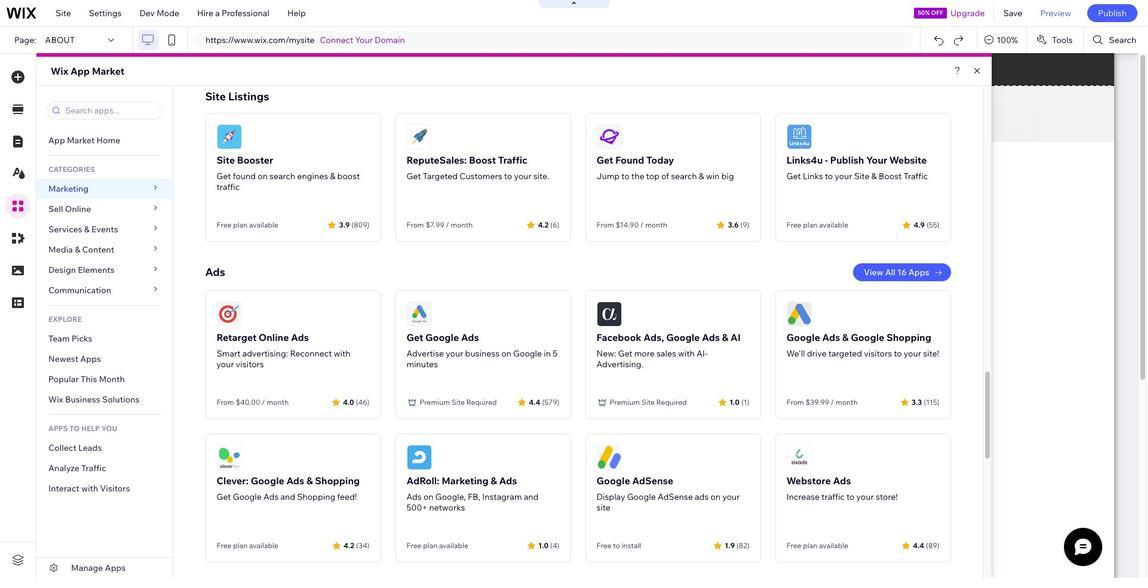 Task type: vqa. For each thing, say whether or not it's contained in the screenshot.


Task type: locate. For each thing, give the bounding box(es) containing it.
&
[[330, 171, 335, 182], [699, 171, 704, 182], [872, 171, 877, 182], [84, 224, 90, 235], [75, 244, 80, 255], [722, 332, 729, 344], [842, 332, 849, 344], [307, 475, 313, 487], [491, 475, 497, 487]]

advertising.
[[597, 359, 644, 370]]

month
[[99, 374, 125, 385]]

your inside links4u - publish your website get links to your site & boost traffic
[[866, 154, 887, 166]]

publish inside button
[[1098, 8, 1127, 19]]

& inside clever: google ads & shopping get google ads and shopping feed!
[[307, 475, 313, 487]]

links4u - publish your website logo image
[[787, 124, 812, 149]]

marketing inside sidebar element
[[48, 183, 89, 194]]

0 vertical spatial adsense
[[632, 475, 673, 487]]

google
[[425, 332, 459, 344], [666, 332, 700, 344], [787, 332, 820, 344], [851, 332, 885, 344], [513, 348, 542, 359], [251, 475, 284, 487], [597, 475, 630, 487], [233, 492, 262, 503], [627, 492, 656, 503]]

interact with visitors link
[[36, 479, 173, 499]]

free for links4u - publish your website
[[787, 220, 802, 229]]

4.4 (579)
[[529, 398, 560, 407]]

1 vertical spatial shopping
[[315, 475, 360, 487]]

from left $7.99
[[407, 220, 424, 229]]

premium down minutes
[[420, 398, 450, 407]]

search inside site booster get found on search engines & boost traffic
[[270, 171, 295, 182]]

0 vertical spatial shopping
[[887, 332, 931, 344]]

2 horizontal spatial with
[[678, 348, 695, 359]]

0 horizontal spatial 1.0
[[538, 541, 549, 550]]

marketing
[[48, 183, 89, 194], [442, 475, 489, 487]]

site down site booster logo
[[217, 154, 235, 166]]

on down booster at the left top of page
[[258, 171, 268, 182]]

get inside facebook ads, google ads & ai new: get more sales with ai- advertising.
[[618, 348, 633, 359]]

0 horizontal spatial online
[[65, 204, 91, 215]]

plan for clever:
[[233, 541, 248, 550]]

your inside retarget online ads smart advertising: reconnect with your visitors
[[217, 359, 234, 370]]

your left domain
[[355, 35, 373, 45]]

clever:
[[217, 475, 249, 487]]

1 premium from the left
[[420, 398, 450, 407]]

1 vertical spatial 4.4
[[913, 541, 924, 550]]

1 horizontal spatial boost
[[879, 171, 902, 182]]

1 vertical spatial marketing
[[442, 475, 489, 487]]

0 vertical spatial 4.2
[[538, 220, 549, 229]]

visitors inside retarget online ads smart advertising: reconnect with your visitors
[[236, 359, 264, 370]]

wix down popular
[[48, 394, 63, 405]]

1 vertical spatial market
[[67, 135, 95, 146]]

with down analyze traffic at the bottom left
[[81, 483, 98, 494]]

listings
[[228, 90, 269, 103]]

analyze traffic
[[48, 463, 106, 474]]

2 horizontal spatial apps
[[909, 267, 929, 278]]

0 horizontal spatial boost
[[469, 154, 496, 166]]

required for google
[[656, 398, 687, 407]]

& inside get found today jump to the top of search & win big
[[699, 171, 704, 182]]

2 required from the left
[[656, 398, 687, 407]]

1 vertical spatial publish
[[830, 154, 864, 166]]

2 and from the left
[[524, 492, 539, 503]]

shopping up site!
[[887, 332, 931, 344]]

required down business
[[466, 398, 497, 407]]

and right instagram
[[524, 492, 539, 503]]

ads inside retarget online ads smart advertising: reconnect with your visitors
[[291, 332, 309, 344]]

month right $40.00
[[267, 398, 289, 407]]

& inside facebook ads, google ads & ai new: get more sales with ai- advertising.
[[722, 332, 729, 344]]

premium for facebook
[[610, 398, 640, 407]]

1 horizontal spatial and
[[524, 492, 539, 503]]

apps right 16
[[909, 267, 929, 278]]

0 horizontal spatial premium site required
[[420, 398, 497, 407]]

get inside reputesales: boost traffic get targeted customers to your site.
[[407, 171, 421, 182]]

premium site required for ads,
[[610, 398, 687, 407]]

1 horizontal spatial 4.4
[[913, 541, 924, 550]]

month
[[451, 220, 473, 229], [645, 220, 667, 229], [267, 398, 289, 407], [836, 398, 858, 407]]

your inside webstore ads increase traffic to your store!
[[857, 492, 874, 503]]

visitors inside google ads & google shopping we'll drive targeted visitors to your site!
[[864, 348, 892, 359]]

google left "in"
[[513, 348, 542, 359]]

free plan available for site
[[217, 220, 278, 229]]

1.0 left (4)
[[538, 541, 549, 550]]

1 required from the left
[[466, 398, 497, 407]]

wix inside "link"
[[48, 394, 63, 405]]

boost down website
[[879, 171, 902, 182]]

wix for wix app market
[[51, 65, 68, 77]]

and
[[280, 492, 295, 503], [524, 492, 539, 503]]

to right customers
[[504, 171, 512, 182]]

premium down advertising.
[[610, 398, 640, 407]]

1 horizontal spatial 1.0
[[730, 398, 740, 407]]

4.4
[[529, 398, 540, 407], [913, 541, 924, 550]]

design
[[48, 265, 76, 275]]

1 search from the left
[[270, 171, 295, 182]]

4.9
[[914, 220, 925, 229]]

shopping up "feed!"
[[315, 475, 360, 487]]

get inside get found today jump to the top of search & win big
[[597, 154, 613, 166]]

month for advertising:
[[267, 398, 289, 407]]

apps right manage
[[105, 563, 126, 574]]

1 horizontal spatial premium site required
[[610, 398, 687, 407]]

engines
[[297, 171, 328, 182]]

1 horizontal spatial publish
[[1098, 8, 1127, 19]]

shopping inside google ads & google shopping we'll drive targeted visitors to your site!
[[887, 332, 931, 344]]

and left "feed!"
[[280, 492, 295, 503]]

marketing down categories
[[48, 183, 89, 194]]

ads inside webstore ads increase traffic to your store!
[[833, 475, 851, 487]]

ads
[[695, 492, 709, 503]]

free
[[217, 220, 232, 229], [787, 220, 802, 229], [217, 541, 232, 550], [407, 541, 422, 550], [597, 541, 612, 550], [787, 541, 802, 550]]

help
[[81, 424, 100, 433]]

wix down 'about'
[[51, 65, 68, 77]]

online inside retarget online ads smart advertising: reconnect with your visitors
[[259, 332, 289, 344]]

(115)
[[924, 398, 940, 407]]

1 vertical spatial online
[[259, 332, 289, 344]]

apps up this
[[80, 354, 101, 364]]

0 vertical spatial online
[[65, 204, 91, 215]]

interact with visitors
[[48, 483, 130, 494]]

traffic down website
[[904, 171, 928, 182]]

2 premium site required from the left
[[610, 398, 687, 407]]

ai
[[731, 332, 741, 344]]

1 horizontal spatial required
[[656, 398, 687, 407]]

google up we'll
[[787, 332, 820, 344]]

apps for manage apps
[[105, 563, 126, 574]]

your left business
[[446, 348, 463, 359]]

1 horizontal spatial traffic
[[498, 154, 528, 166]]

search right of
[[671, 171, 697, 182]]

your
[[514, 171, 532, 182], [835, 171, 852, 182], [446, 348, 463, 359], [904, 348, 921, 359], [217, 359, 234, 370], [723, 492, 740, 503], [857, 492, 874, 503]]

month right $14.90
[[645, 220, 667, 229]]

premium site required down advertising.
[[610, 398, 687, 407]]

upgrade
[[951, 8, 985, 19]]

from for google
[[787, 398, 804, 407]]

1 vertical spatial your
[[866, 154, 887, 166]]

adroll: marketing & ads logo image
[[407, 445, 432, 470]]

$40.00
[[236, 398, 260, 407]]

/
[[446, 220, 449, 229], [640, 220, 644, 229], [262, 398, 265, 407], [831, 398, 834, 407]]

1 horizontal spatial apps
[[105, 563, 126, 574]]

get down facebook
[[618, 348, 633, 359]]

1 horizontal spatial premium
[[610, 398, 640, 407]]

4.4 for get google ads
[[529, 398, 540, 407]]

required down sales
[[656, 398, 687, 407]]

/ right $7.99
[[446, 220, 449, 229]]

/ right $40.00
[[262, 398, 265, 407]]

0 vertical spatial your
[[355, 35, 373, 45]]

from left $40.00
[[217, 398, 234, 407]]

1 horizontal spatial visitors
[[864, 348, 892, 359]]

free plan available
[[217, 220, 278, 229], [787, 220, 848, 229], [217, 541, 278, 550], [407, 541, 468, 550], [787, 541, 848, 550]]

market
[[92, 65, 124, 77], [67, 135, 95, 146]]

webstore ads logo image
[[787, 445, 812, 470]]

shopping left "feed!"
[[297, 492, 335, 503]]

traffic up customers
[[498, 154, 528, 166]]

1 horizontal spatial traffic
[[822, 492, 845, 503]]

traffic inside webstore ads increase traffic to your store!
[[822, 492, 845, 503]]

free plan available for adroll:
[[407, 541, 468, 550]]

boost
[[469, 154, 496, 166], [879, 171, 902, 182]]

1 premium site required from the left
[[420, 398, 497, 407]]

0 horizontal spatial premium
[[420, 398, 450, 407]]

2 horizontal spatial traffic
[[904, 171, 928, 182]]

reconnect
[[290, 348, 332, 359]]

from left $39.99
[[787, 398, 804, 407]]

3.3 (115)
[[912, 398, 940, 407]]

mode
[[157, 8, 179, 19]]

your left the store!
[[857, 492, 874, 503]]

get down "clever:"
[[217, 492, 231, 503]]

1 vertical spatial traffic
[[822, 492, 845, 503]]

1 horizontal spatial your
[[866, 154, 887, 166]]

/ for get
[[446, 220, 449, 229]]

month right $39.99
[[836, 398, 858, 407]]

4.4 for webstore ads
[[913, 541, 924, 550]]

win
[[706, 171, 720, 182]]

(4)
[[550, 541, 560, 550]]

app up categories
[[48, 135, 65, 146]]

reputesales: boost traffic get targeted customers to your site.
[[407, 154, 549, 182]]

your left website
[[866, 154, 887, 166]]

on inside get google ads advertise your business on google in 5 minutes
[[501, 348, 511, 359]]

google up advertise
[[425, 332, 459, 344]]

(1)
[[741, 398, 750, 407]]

ads inside facebook ads, google ads & ai new: get more sales with ai- advertising.
[[702, 332, 720, 344]]

0 vertical spatial marketing
[[48, 183, 89, 194]]

to inside get found today jump to the top of search & win big
[[622, 171, 630, 182]]

0 horizontal spatial with
[[81, 483, 98, 494]]

visitors right the targeted at the right of page
[[864, 348, 892, 359]]

app
[[70, 65, 90, 77], [48, 135, 65, 146]]

1 horizontal spatial online
[[259, 332, 289, 344]]

from left $14.90
[[597, 220, 614, 229]]

0 horizontal spatial publish
[[830, 154, 864, 166]]

site inside links4u - publish your website get links to your site & boost traffic
[[854, 171, 870, 182]]

0 horizontal spatial and
[[280, 492, 295, 503]]

clever: google ads & shopping logo image
[[217, 445, 242, 470]]

on inside google adsense display google adsense ads on your site
[[711, 492, 721, 503]]

visitors
[[864, 348, 892, 359], [236, 359, 264, 370]]

your inside google ads & google shopping we'll drive targeted visitors to your site!
[[904, 348, 921, 359]]

your right links
[[835, 171, 852, 182]]

get up the jump
[[597, 154, 613, 166]]

traffic inside reputesales: boost traffic get targeted customers to your site.
[[498, 154, 528, 166]]

google up sales
[[666, 332, 700, 344]]

adsense
[[632, 475, 673, 487], [658, 492, 693, 503]]

0 vertical spatial apps
[[909, 267, 929, 278]]

4.4 left (579)
[[529, 398, 540, 407]]

1 vertical spatial traffic
[[904, 171, 928, 182]]

get left found
[[217, 171, 231, 182]]

marketing up fb,
[[442, 475, 489, 487]]

sell
[[48, 204, 63, 215]]

4.4 left (89)
[[913, 541, 924, 550]]

from for jump
[[597, 220, 614, 229]]

elements
[[78, 265, 115, 275]]

2 vertical spatial shopping
[[297, 492, 335, 503]]

1 horizontal spatial search
[[671, 171, 697, 182]]

market up search apps... field
[[92, 65, 124, 77]]

to right links
[[825, 171, 833, 182]]

on
[[258, 171, 268, 182], [501, 348, 511, 359], [424, 492, 434, 503], [711, 492, 721, 503]]

analyze traffic link
[[36, 458, 173, 479]]

1 vertical spatial 1.0
[[538, 541, 549, 550]]

with inside retarget online ads smart advertising: reconnect with your visitors
[[334, 348, 350, 359]]

0 horizontal spatial 4.2
[[344, 541, 354, 550]]

get left targeted
[[407, 171, 421, 182]]

2 search from the left
[[671, 171, 697, 182]]

4.9 (55)
[[914, 220, 940, 229]]

free plan available for clever:
[[217, 541, 278, 550]]

get up advertise
[[407, 332, 423, 344]]

0 vertical spatial 4.4
[[529, 398, 540, 407]]

0 vertical spatial boost
[[469, 154, 496, 166]]

apps inside manage apps 'link'
[[105, 563, 126, 574]]

wix for wix business solutions
[[48, 394, 63, 405]]

your right ads
[[723, 492, 740, 503]]

get inside site booster get found on search engines & boost traffic
[[217, 171, 231, 182]]

-
[[825, 154, 828, 166]]

(809)
[[352, 220, 370, 229]]

month right $7.99
[[451, 220, 473, 229]]

a
[[215, 8, 220, 19]]

from $40.00 / month
[[217, 398, 289, 407]]

0 horizontal spatial required
[[466, 398, 497, 407]]

premium site required down minutes
[[420, 398, 497, 407]]

online up advertising:
[[259, 332, 289, 344]]

traffic down booster at the left top of page
[[217, 182, 240, 192]]

free plan available for webstore
[[787, 541, 848, 550]]

/ right $14.90
[[640, 220, 644, 229]]

publish up search button at right top
[[1098, 8, 1127, 19]]

to inside webstore ads increase traffic to your store!
[[847, 492, 855, 503]]

your left the site. in the left top of the page
[[514, 171, 532, 182]]

1 horizontal spatial 4.2
[[538, 220, 549, 229]]

premium site required for google
[[420, 398, 497, 407]]

0 horizontal spatial visitors
[[236, 359, 264, 370]]

1 vertical spatial apps
[[80, 354, 101, 364]]

boost up customers
[[469, 154, 496, 166]]

4.2 left (34)
[[344, 541, 354, 550]]

search left engines
[[270, 171, 295, 182]]

save button
[[995, 0, 1032, 26]]

1 vertical spatial wix
[[48, 394, 63, 405]]

big
[[722, 171, 734, 182]]

1 horizontal spatial marketing
[[442, 475, 489, 487]]

your down "retarget"
[[217, 359, 234, 370]]

5
[[553, 348, 558, 359]]

webstore
[[787, 475, 831, 487]]

view all 16 apps
[[864, 267, 929, 278]]

more
[[634, 348, 655, 359]]

sidebar element
[[36, 86, 173, 578]]

0 horizontal spatial marketing
[[48, 183, 89, 194]]

0 vertical spatial wix
[[51, 65, 68, 77]]

plan for site
[[233, 220, 248, 229]]

0 vertical spatial traffic
[[217, 182, 240, 192]]

(82)
[[737, 541, 750, 550]]

0 vertical spatial traffic
[[498, 154, 528, 166]]

available for publish
[[819, 220, 848, 229]]

4.2 left (6)
[[538, 220, 549, 229]]

retarget online ads logo image
[[217, 302, 242, 327]]

0 horizontal spatial traffic
[[217, 182, 240, 192]]

marketing link
[[36, 179, 173, 199]]

1 horizontal spatial with
[[334, 348, 350, 359]]

1 vertical spatial 4.2
[[344, 541, 354, 550]]

online inside sidebar element
[[65, 204, 91, 215]]

2 vertical spatial apps
[[105, 563, 126, 574]]

app down 'about'
[[70, 65, 90, 77]]

on down "adroll:"
[[424, 492, 434, 503]]

0 horizontal spatial traffic
[[81, 463, 106, 474]]

get inside clever: google ads & shopping get google ads and shopping feed!
[[217, 492, 231, 503]]

site down get google ads advertise your business on google in 5 minutes
[[452, 398, 465, 407]]

1 vertical spatial boost
[[879, 171, 902, 182]]

media & content
[[48, 244, 114, 255]]

1 horizontal spatial app
[[70, 65, 90, 77]]

/ for smart
[[262, 398, 265, 407]]

with right reconnect
[[334, 348, 350, 359]]

0 horizontal spatial apps
[[80, 354, 101, 364]]

100%
[[997, 35, 1018, 45]]

apps inside the newest apps link
[[80, 354, 101, 364]]

free for adroll: marketing & ads
[[407, 541, 422, 550]]

4.2 for clever: google ads & shopping
[[344, 541, 354, 550]]

site!
[[923, 348, 939, 359]]

online up 'services & events'
[[65, 204, 91, 215]]

links4u - publish your website get links to your site & boost traffic
[[787, 154, 928, 182]]

get found today  logo image
[[597, 124, 622, 149]]

with left ai-
[[678, 348, 695, 359]]

site right links
[[854, 171, 870, 182]]

to left site!
[[894, 348, 902, 359]]

services & events
[[48, 224, 118, 235]]

publish right -
[[830, 154, 864, 166]]

1 and from the left
[[280, 492, 295, 503]]

traffic down leads
[[81, 463, 106, 474]]

on right business
[[501, 348, 511, 359]]

to inside reputesales: boost traffic get targeted customers to your site.
[[504, 171, 512, 182]]

0 horizontal spatial 4.4
[[529, 398, 540, 407]]

0 horizontal spatial app
[[48, 135, 65, 146]]

jump
[[597, 171, 620, 182]]

your left site!
[[904, 348, 921, 359]]

free for google adsense
[[597, 541, 612, 550]]

visitors down "retarget"
[[236, 359, 264, 370]]

1 vertical spatial app
[[48, 135, 65, 146]]

hire
[[197, 8, 213, 19]]

0 vertical spatial 1.0
[[730, 398, 740, 407]]

smart
[[217, 348, 241, 359]]

0 horizontal spatial search
[[270, 171, 295, 182]]

4.4 (89)
[[913, 541, 940, 550]]

about
[[45, 35, 75, 45]]

2 premium from the left
[[610, 398, 640, 407]]

3.6
[[728, 220, 739, 229]]

/ right $39.99
[[831, 398, 834, 407]]

site down advertising.
[[642, 398, 655, 407]]

to left the
[[622, 171, 630, 182]]

site left the listings
[[205, 90, 226, 103]]

from $7.99 / month
[[407, 220, 473, 229]]

visitors for google
[[864, 348, 892, 359]]

market left home
[[67, 135, 95, 146]]

2 vertical spatial traffic
[[81, 463, 106, 474]]

traffic down 'webstore'
[[822, 492, 845, 503]]

premium for get
[[420, 398, 450, 407]]

& inside site booster get found on search engines & boost traffic
[[330, 171, 335, 182]]

0 vertical spatial publish
[[1098, 8, 1127, 19]]

categories
[[48, 165, 95, 174]]

from
[[407, 220, 424, 229], [597, 220, 614, 229], [217, 398, 234, 407], [787, 398, 804, 407]]

team picks link
[[36, 329, 173, 349]]

on right ads
[[711, 492, 721, 503]]

to left the store!
[[847, 492, 855, 503]]

1.0 left (1) in the bottom right of the page
[[730, 398, 740, 407]]

site inside site booster get found on search engines & boost traffic
[[217, 154, 235, 166]]

1.0 for facebook ads, google ads & ai
[[730, 398, 740, 407]]

get left links
[[787, 171, 801, 182]]

settings
[[89, 8, 122, 19]]

on inside site booster get found on search engines & boost traffic
[[258, 171, 268, 182]]

facebook ads, google ads & ai logo image
[[597, 302, 622, 327]]

get found today jump to the top of search & win big
[[597, 154, 734, 182]]

1.0 for adroll: marketing & ads
[[538, 541, 549, 550]]

0 vertical spatial app
[[70, 65, 90, 77]]



Task type: describe. For each thing, give the bounding box(es) containing it.
to
[[69, 424, 80, 433]]

1.9
[[725, 541, 735, 550]]

boost inside reputesales: boost traffic get targeted customers to your site.
[[469, 154, 496, 166]]

found
[[233, 171, 256, 182]]

save
[[1003, 8, 1023, 19]]

off
[[931, 9, 943, 17]]

site booster get found on search engines & boost traffic
[[217, 154, 360, 192]]

on inside adroll: marketing & ads ads on google, fb, instagram and 500+ networks
[[424, 492, 434, 503]]

publish button
[[1087, 4, 1138, 22]]

4.2 for reputesales: boost traffic
[[538, 220, 549, 229]]

with inside interact with visitors 'link'
[[81, 483, 98, 494]]

wix business solutions link
[[36, 390, 173, 410]]

your inside reputesales: boost traffic get targeted customers to your site.
[[514, 171, 532, 182]]

apps inside view all 16 apps link
[[909, 267, 929, 278]]

reputesales: boost traffic logo image
[[407, 124, 432, 149]]

advertise
[[407, 348, 444, 359]]

webstore ads increase traffic to your store!
[[787, 475, 898, 503]]

4.2 (6)
[[538, 220, 560, 229]]

events
[[91, 224, 118, 235]]

0 horizontal spatial your
[[355, 35, 373, 45]]

business
[[465, 348, 500, 359]]

business
[[65, 394, 100, 405]]

site
[[597, 503, 611, 513]]

to inside links4u - publish your website get links to your site & boost traffic
[[825, 171, 833, 182]]

boost
[[337, 171, 360, 182]]

top
[[646, 171, 660, 182]]

new:
[[597, 348, 616, 359]]

& inside google ads & google shopping we'll drive targeted visitors to your site!
[[842, 332, 849, 344]]

3.9 (809)
[[339, 220, 370, 229]]

get google ads logo image
[[407, 302, 432, 327]]

get inside get google ads advertise your business on google in 5 minutes
[[407, 332, 423, 344]]

and inside clever: google ads & shopping get google ads and shopping feed!
[[280, 492, 295, 503]]

you
[[101, 424, 117, 433]]

plan for webstore
[[803, 541, 818, 550]]

free for clever: google ads & shopping
[[217, 541, 232, 550]]

with inside facebook ads, google ads & ai new: get more sales with ai- advertising.
[[678, 348, 695, 359]]

google adsense logo image
[[597, 445, 622, 470]]

professional
[[222, 8, 269, 19]]

search button
[[1084, 27, 1147, 53]]

(34)
[[356, 541, 370, 550]]

get inside links4u - publish your website get links to your site & boost traffic
[[787, 171, 801, 182]]

team
[[48, 333, 70, 344]]

targeted
[[829, 348, 862, 359]]

booster
[[237, 154, 273, 166]]

traffic inside site booster get found on search engines & boost traffic
[[217, 182, 240, 192]]

traffic inside links4u - publish your website get links to your site & boost traffic
[[904, 171, 928, 182]]

from $14.90 / month
[[597, 220, 667, 229]]

media
[[48, 244, 73, 255]]

all
[[885, 267, 896, 278]]

/ for jump
[[640, 220, 644, 229]]

google right "clever:"
[[251, 475, 284, 487]]

google up "display"
[[597, 475, 630, 487]]

online for sell
[[65, 204, 91, 215]]

site booster logo image
[[217, 124, 242, 149]]

facebook
[[597, 332, 642, 344]]

explore
[[48, 315, 82, 324]]

plan for links4u
[[803, 220, 818, 229]]

retarget online ads smart advertising: reconnect with your visitors
[[217, 332, 350, 370]]

your inside google adsense display google adsense ads on your site
[[723, 492, 740, 503]]

month for targeted
[[451, 220, 473, 229]]

app inside sidebar element
[[48, 135, 65, 146]]

retarget
[[217, 332, 257, 344]]

to inside google ads & google shopping we'll drive targeted visitors to your site!
[[894, 348, 902, 359]]

publish inside links4u - publish your website get links to your site & boost traffic
[[830, 154, 864, 166]]

3.3
[[912, 398, 922, 407]]

shopping for clever: google ads & shopping
[[315, 475, 360, 487]]

apps for newest apps
[[80, 354, 101, 364]]

market inside app market home link
[[67, 135, 95, 146]]

popular this month
[[48, 374, 125, 385]]

your inside get google ads advertise your business on google in 5 minutes
[[446, 348, 463, 359]]

available for get
[[249, 220, 278, 229]]

content
[[82, 244, 114, 255]]

available for &
[[439, 541, 468, 550]]

google right "display"
[[627, 492, 656, 503]]

your inside links4u - publish your website get links to your site & boost traffic
[[835, 171, 852, 182]]

increase
[[787, 492, 820, 503]]

adroll:
[[407, 475, 440, 487]]

site.
[[533, 171, 549, 182]]

the
[[631, 171, 644, 182]]

drive
[[807, 348, 827, 359]]

(89)
[[926, 541, 940, 550]]

1.0 (1)
[[730, 398, 750, 407]]

store!
[[876, 492, 898, 503]]

marketing inside adroll: marketing & ads ads on google, fb, instagram and 500+ networks
[[442, 475, 489, 487]]

available for ads
[[249, 541, 278, 550]]

from for get
[[407, 220, 424, 229]]

ads inside google ads & google shopping we'll drive targeted visitors to your site!
[[822, 332, 840, 344]]

& inside adroll: marketing & ads ads on google, fb, instagram and 500+ networks
[[491, 475, 497, 487]]

available for increase
[[819, 541, 848, 550]]

google ads & google shopping logo image
[[787, 302, 812, 327]]

required for ads
[[466, 398, 497, 407]]

shopping for google ads & google shopping
[[887, 332, 931, 344]]

16
[[898, 267, 907, 278]]

collect leads
[[48, 443, 102, 454]]

site up 'about'
[[56, 8, 71, 19]]

google,
[[435, 492, 466, 503]]

month for to
[[645, 220, 667, 229]]

/ for google
[[831, 398, 834, 407]]

today
[[646, 154, 674, 166]]

we'll
[[787, 348, 805, 359]]

0 vertical spatial market
[[92, 65, 124, 77]]

feed!
[[337, 492, 357, 503]]

online for retarget
[[259, 332, 289, 344]]

clever: google ads & shopping get google ads and shopping feed!
[[217, 475, 360, 503]]

in
[[544, 348, 551, 359]]

50% off
[[918, 9, 943, 17]]

ai-
[[697, 348, 708, 359]]

tools
[[1052, 35, 1073, 45]]

3.6 (9)
[[728, 220, 750, 229]]

newest apps
[[48, 354, 101, 364]]

apps to help you
[[48, 424, 117, 433]]

(46)
[[356, 398, 370, 407]]

services & events link
[[36, 219, 173, 240]]

free for site booster
[[217, 220, 232, 229]]

newest apps link
[[36, 349, 173, 369]]

traffic inside "analyze traffic" link
[[81, 463, 106, 474]]

free for webstore ads
[[787, 541, 802, 550]]

design elements link
[[36, 260, 173, 280]]

from $39.99 / month
[[787, 398, 858, 407]]

google inside facebook ads, google ads & ai new: get more sales with ai- advertising.
[[666, 332, 700, 344]]

tools button
[[1027, 27, 1084, 53]]

popular this month link
[[36, 369, 173, 390]]

from for smart
[[217, 398, 234, 407]]

$39.99
[[806, 398, 829, 407]]

free plan available for links4u
[[787, 220, 848, 229]]

boost inside links4u - publish your website get links to your site & boost traffic
[[879, 171, 902, 182]]

1.0 (4)
[[538, 541, 560, 550]]

analyze
[[48, 463, 79, 474]]

$14.90
[[616, 220, 639, 229]]

reputesales:
[[407, 154, 467, 166]]

to left install
[[613, 541, 620, 550]]

search inside get found today jump to the top of search & win big
[[671, 171, 697, 182]]

search
[[1109, 35, 1136, 45]]

and inside adroll: marketing & ads ads on google, fb, instagram and 500+ networks
[[524, 492, 539, 503]]

this
[[81, 374, 97, 385]]

(579)
[[542, 398, 560, 407]]

team picks
[[48, 333, 92, 344]]

picks
[[72, 333, 92, 344]]

free to install
[[597, 541, 641, 550]]

domain
[[375, 35, 405, 45]]

ads inside get google ads advertise your business on google in 5 minutes
[[461, 332, 479, 344]]

plan for adroll:
[[423, 541, 438, 550]]

month for shopping
[[836, 398, 858, 407]]

& inside links4u - publish your website get links to your site & boost traffic
[[872, 171, 877, 182]]

adroll: marketing & ads ads on google, fb, instagram and 500+ networks
[[407, 475, 539, 513]]

50%
[[918, 9, 930, 17]]

preview
[[1040, 8, 1071, 19]]

dev mode
[[139, 8, 179, 19]]

Search apps... field
[[62, 102, 158, 119]]

hire a professional
[[197, 8, 269, 19]]

google up the targeted at the right of page
[[851, 332, 885, 344]]

1 vertical spatial adsense
[[658, 492, 693, 503]]

visitors for smart
[[236, 359, 264, 370]]

view
[[864, 267, 883, 278]]

design elements
[[48, 265, 115, 275]]

google down "clever:"
[[233, 492, 262, 503]]



